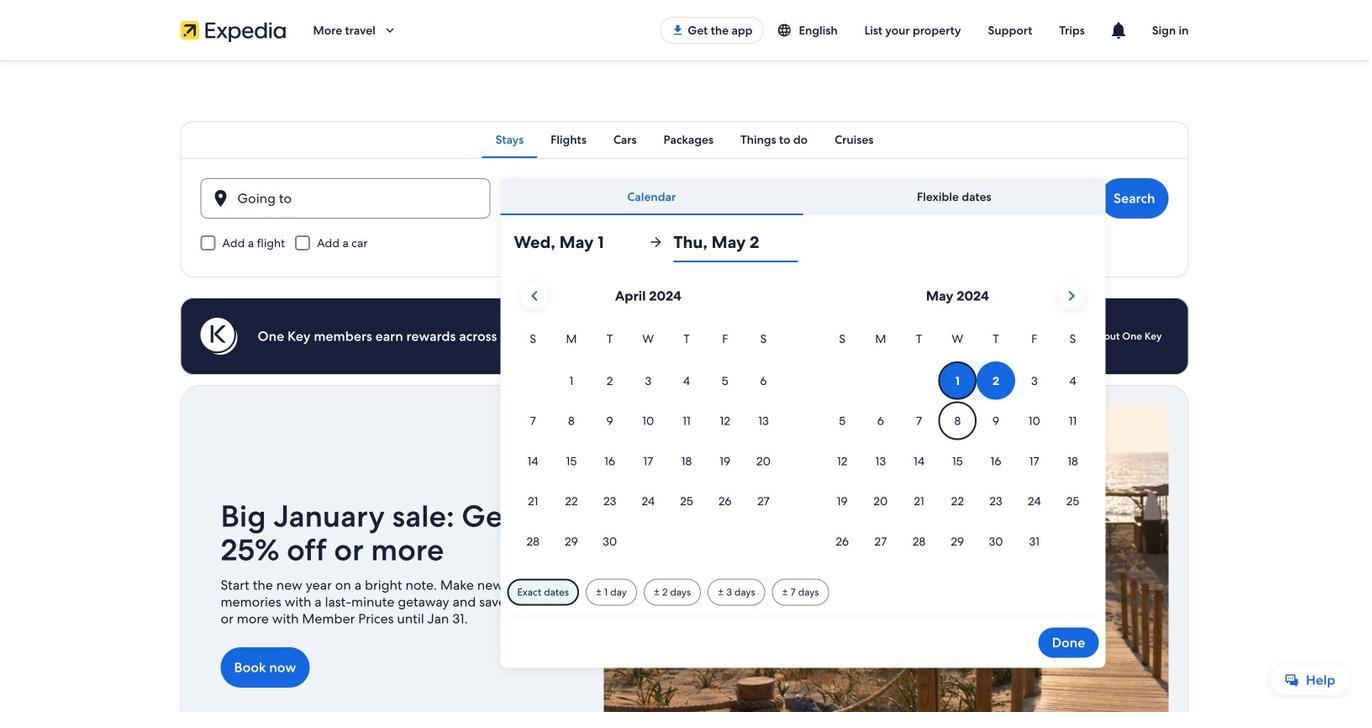 Task type: locate. For each thing, give the bounding box(es) containing it.
small image
[[777, 23, 799, 38]]

may 2024 element
[[824, 330, 1093, 562]]

main content
[[0, 61, 1370, 712]]

directional image
[[649, 235, 664, 250]]

tab list
[[180, 121, 1190, 158], [501, 178, 1106, 215]]

download the app button image
[[671, 24, 685, 37]]

more travel image
[[382, 23, 398, 38]]

expedia logo image
[[180, 19, 286, 42]]

application
[[514, 276, 1093, 562]]

0 vertical spatial tab list
[[180, 121, 1190, 158]]



Task type: describe. For each thing, give the bounding box(es) containing it.
1 vertical spatial tab list
[[501, 178, 1106, 215]]

april 2024 element
[[514, 330, 783, 562]]

next month image
[[1062, 286, 1082, 306]]

previous month image
[[525, 286, 545, 306]]

communication center icon image
[[1109, 20, 1129, 40]]



Task type: vqa. For each thing, say whether or not it's contained in the screenshot.
the top the on
no



